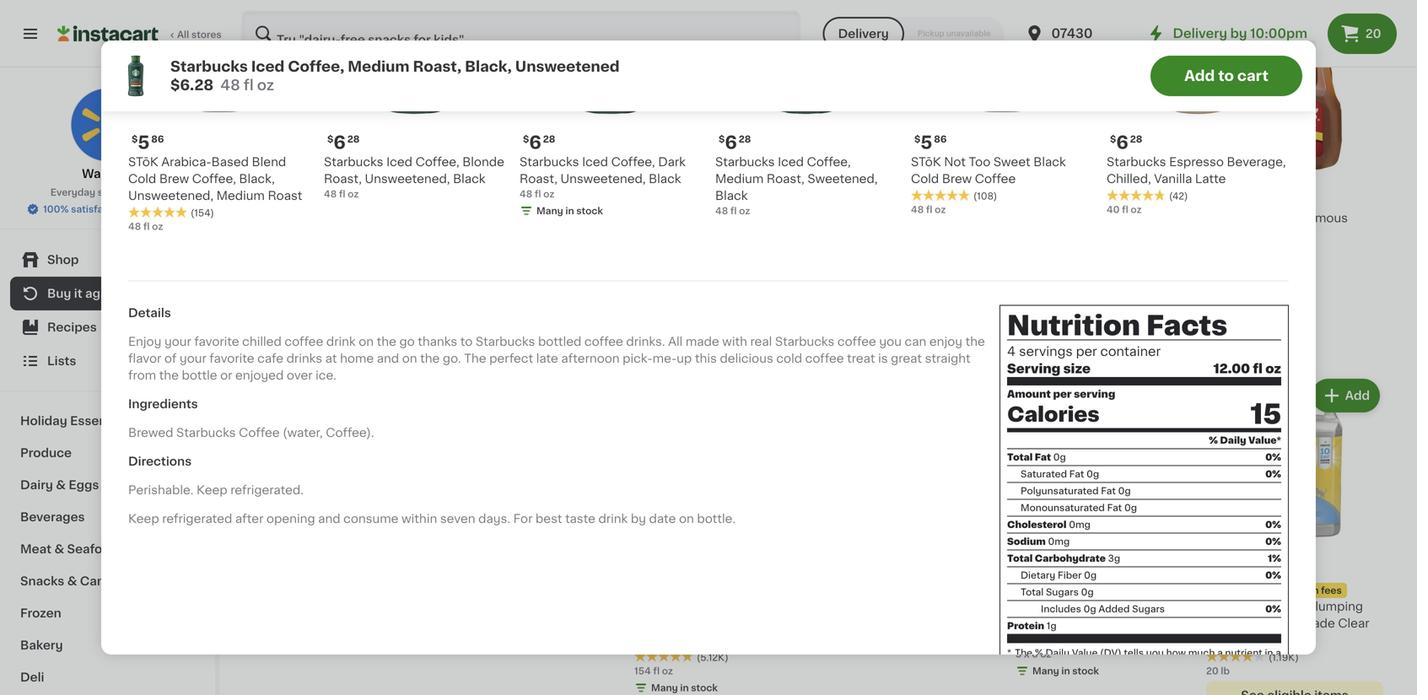 Task type: describe. For each thing, give the bounding box(es) containing it.
the down thanks
[[420, 353, 440, 365]]

(5.12k)
[[697, 653, 729, 662]]

bathroom
[[444, 212, 502, 224]]

starbucks inside starbucks iced coffee, blonde roast, unsweetened, black 48 fl oz
[[324, 156, 383, 168]]

a up 2,000
[[1217, 648, 1223, 657]]

of inside enjoy your favorite chilled coffee drink on the go thanks to starbucks bottled coffee drinks. all made with real starbucks coffee  you can enjoy the flavor of your favorite cafe drinks at home and on the go. the perfect late afternoon pick-me-up  this delicious cold coffee treat is great straight from the bottle or enjoyed over ice.
[[164, 353, 177, 365]]

medium for sweetened,
[[715, 173, 764, 185]]

advice.
[[1214, 670, 1248, 679]]

add button for milo sweet tea, famous
[[1313, 9, 1378, 39]]

1%
[[1268, 554, 1281, 563]]

$ 6 28 for starbucks espresso beverage, chilled, vanilla latte
[[1110, 134, 1143, 151]]

$ for starbucks iced coffee, medium roast, sweetened, black
[[719, 135, 725, 144]]

mint
[[1106, 617, 1133, 629]]

coffee, inside the stōk arabica-based blend cold brew coffee, black, unsweetened, medium roast
[[192, 173, 236, 185]]

roast
[[268, 190, 302, 202]]

delicious
[[720, 353, 773, 365]]

fl up grape at the top right of page
[[926, 205, 933, 214]]

0g for dietary fiber 0g
[[1084, 571, 1097, 580]]

0g up brisk on the right of page
[[1084, 604, 1096, 614]]

drink inside enjoy your favorite chilled coffee drink on the go thanks to starbucks bottled coffee drinks. all made with real starbucks coffee  you can enjoy the flavor of your favorite cafe drinks at home and on the go. the perfect late afternoon pick-me-up  this delicious cold coffee treat is great straight from the bottle or enjoyed over ice.
[[326, 336, 356, 348]]

$ for spend $35, save $5 on fees
[[1210, 562, 1216, 571]]

coffee up afternoon in the bottom of the page
[[585, 336, 623, 348]]

many inside item carousel region
[[537, 206, 563, 216]]

buy it again link
[[10, 277, 205, 310]]

butter
[[870, 229, 907, 241]]

servings
[[1019, 346, 1073, 358]]

$6.28
[[170, 78, 214, 92]]

dark
[[658, 156, 686, 168]]

0g for total sugars 0g
[[1081, 587, 1094, 597]]

you inside enjoy your favorite chilled coffee drink on the go thanks to starbucks bottled coffee drinks. all made with real starbucks coffee  you can enjoy the flavor of your favorite cafe drinks at home and on the go. the perfect late afternoon pick-me-up  this delicious cold coffee treat is great straight from the bottle or enjoyed over ice.
[[879, 336, 902, 348]]

real
[[750, 336, 772, 348]]

100%
[[43, 205, 69, 214]]

me-
[[653, 353, 677, 365]]

with
[[722, 336, 747, 348]]

black for medium
[[715, 190, 748, 202]]

essentials
[[70, 415, 132, 427]]

48 down the guarantee
[[128, 222, 141, 231]]

brew inside the stōk arabica-based blend cold brew coffee, black, unsweetened, medium roast
[[159, 173, 189, 185]]

all inside enjoy your favorite chilled coffee drink on the go thanks to starbucks bottled coffee drinks. all made with real starbucks coffee  you can enjoy the flavor of your favorite cafe drinks at home and on the go. the perfect late afternoon pick-me-up  this delicious cold coffee treat is great straight from the bottle or enjoyed over ice.
[[668, 336, 683, 348]]

48 up grape at the top right of page
[[911, 205, 924, 214]]

stock inside item carousel region
[[576, 206, 603, 216]]

1 vertical spatial by
[[631, 513, 646, 525]]

perishable.
[[128, 484, 194, 496]]

coffee right 'cold'
[[805, 353, 844, 365]]

nutrition
[[1007, 313, 1141, 339]]

0 horizontal spatial keep
[[128, 513, 159, 525]]

coffee, for starbucks iced coffee, medium roast, black, unsweetened $6.28 48 fl oz
[[288, 59, 344, 74]]

recipes link
[[10, 310, 205, 344]]

$6.24 element
[[1016, 188, 1193, 210]]

carbohydrate
[[1035, 554, 1106, 563]]

5 for stōk arabica-based blend cold brew coffee, black, unsweetened, medium roast
[[138, 134, 150, 151]]

10
[[825, 278, 836, 287]]

coffee up the drinks
[[285, 336, 323, 348]]

oz inside starbucks iced coffee, medium roast, sweetened, black 48 fl oz
[[739, 206, 750, 216]]

cold inside the stōk arabica-based blend cold brew coffee, black, unsweetened, medium roast
[[128, 173, 156, 185]]

whitening inside colgate whitening toothpaste, baking soda and peroxide, brisk mint
[[1066, 584, 1126, 595]]

48 inside starbucks iced coffee, medium roast, sweetened, black 48 fl oz
[[715, 206, 728, 216]]

in inside item carousel region
[[566, 206, 574, 216]]

$ 5 86 for arabica-
[[132, 134, 164, 151]]

and inside colgate whitening toothpaste, baking soda and peroxide, brisk mint
[[1166, 601, 1188, 612]]

0% for saturated fat 0g
[[1266, 469, 1281, 479]]

x
[[1024, 649, 1030, 659]]

48 inside starbucks iced coffee, blonde roast, unsweetened, black 48 fl oz
[[324, 189, 337, 199]]

& for candy
[[67, 575, 77, 587]]

enjoy
[[930, 336, 963, 348]]

$ for colgate whitening toothpaste, baking soda and peroxide, brisk mint
[[1019, 562, 1025, 571]]

delivery for delivery
[[838, 28, 889, 40]]

dairy & eggs
[[20, 479, 99, 491]]

1 horizontal spatial many in stock
[[651, 683, 718, 692]]

bathroom tissue rolls
[[444, 212, 576, 224]]

$ 6 28 for starbucks iced coffee, blonde roast, unsweetened, black
[[327, 134, 360, 151]]

add for add button for lactaid whole milk
[[1155, 18, 1179, 30]]

86 for not
[[934, 135, 947, 144]]

day
[[1062, 670, 1080, 679]]

container
[[1101, 346, 1161, 358]]

1 vertical spatial many in stock
[[1033, 666, 1099, 676]]

6 for starbucks iced coffee, dark roast, unsweetened, black
[[529, 134, 541, 151]]

add for 5's add button
[[392, 18, 417, 30]]

lactaid whole milk button
[[1016, 4, 1193, 240]]

% inside * the % daily value (dv) tells you how much a nutrient in a serving of food contributes to a daily diet. 2,000 calories a day is used for general nutrition advice.
[[1035, 648, 1043, 657]]

save for $5
[[1268, 586, 1290, 595]]

seafood
[[67, 543, 118, 555]]

cold inside stōk not too sweet black cold brew coffee
[[911, 173, 939, 185]]

refrigerated.
[[230, 484, 304, 496]]

total for dietary fiber 0g
[[1007, 554, 1033, 563]]

candy
[[80, 575, 120, 587]]

5 left 63 at the left top of the page
[[263, 190, 274, 207]]

add for add button associated with bathroom tissue rolls
[[583, 18, 607, 30]]

add for add button for smucker's uncrustables peanut butter & grape jelly sandwich
[[964, 18, 989, 30]]

iced for starbucks iced coffee, blonde roast, unsweetened, black 48 fl oz
[[386, 156, 413, 168]]

by inside "link"
[[1231, 27, 1247, 40]]

48 inside $ 11 48
[[1233, 562, 1246, 571]]

see eligible items
[[669, 338, 777, 350]]

after
[[235, 513, 264, 525]]

1 vertical spatial favorite
[[209, 353, 254, 365]]

black inside stōk not too sweet black cold brew coffee
[[1034, 156, 1066, 168]]

0 vertical spatial keep
[[197, 484, 227, 496]]

rolls
[[547, 212, 576, 224]]

total carbohydrate 3g
[[1007, 554, 1120, 563]]

add button for lactaid whole milk
[[1123, 9, 1188, 39]]

recipes
[[47, 321, 97, 333]]

to inside * the % daily value (dv) tells you how much a nutrient in a serving of food contributes to a daily diet. 2,000 calories a day is used for general nutrition advice.
[[1145, 659, 1155, 668]]

fl right 154
[[653, 666, 660, 676]]

walmart
[[82, 168, 133, 180]]

0% for sodium 0mg
[[1266, 537, 1281, 546]]

oz right 12.00
[[1266, 363, 1281, 375]]

10 ct
[[825, 278, 848, 287]]

protein 1g
[[1007, 621, 1057, 630]]

stōk arabica-based blend cold brew coffee, black, unsweetened, medium roast
[[128, 156, 302, 202]]

protein
[[1007, 621, 1044, 630]]

perishable. keep refrigerated.
[[128, 484, 304, 496]]

6 for starbucks iced coffee, medium roast, sweetened, black
[[725, 134, 737, 151]]

unsweetened
[[515, 59, 620, 74]]

to inside button
[[1218, 69, 1234, 83]]

colgate whitening toothpaste, baking soda and peroxide, brisk mint
[[1016, 584, 1188, 629]]

1 vertical spatial your
[[180, 353, 206, 365]]

154
[[634, 666, 651, 676]]

1 vertical spatial drink
[[599, 513, 628, 525]]

items
[[743, 338, 777, 350]]

fl inside starbucks iced coffee, blonde roast, unsweetened, black 48 fl oz
[[339, 189, 345, 199]]

oz right milk
[[1131, 205, 1142, 214]]

(42)
[[1169, 192, 1188, 201]]

add for add button corresponding to milo sweet tea, famous
[[1345, 18, 1370, 30]]

store
[[98, 188, 123, 197]]

starbucks inside 'starbucks iced coffee, dark roast, unsweetened, black 48 fl oz'
[[520, 156, 579, 168]]

cart
[[1238, 69, 1269, 83]]

1 horizontal spatial %
[[1209, 436, 1218, 445]]

walmart logo image
[[70, 88, 145, 162]]

fees
[[1321, 586, 1342, 595]]

of inside * the % daily value (dv) tells you how much a nutrient in a serving of food contributes to a daily diet. 2,000 calories a day is used for general nutrition advice.
[[1052, 659, 1062, 668]]

all stores
[[177, 30, 222, 39]]

40
[[1107, 205, 1120, 214]]

buy
[[47, 288, 71, 299]]

much
[[1188, 648, 1215, 657]]

per inside nutrition facts 4 servings per container
[[1076, 346, 1097, 358]]

0mg for cholesterol 0mg
[[1069, 520, 1091, 529]]

milo
[[1206, 212, 1231, 224]]

the right the from
[[159, 370, 179, 381]]

2 vertical spatial many
[[651, 683, 678, 692]]

afternoon
[[561, 353, 620, 365]]

eggs
[[69, 479, 99, 491]]

milo sweet tea, famous
[[1206, 212, 1348, 224]]

roast, for starbucks iced coffee, blonde roast, unsweetened, black 48 fl oz
[[324, 173, 362, 185]]

5 for stōk not too sweet black cold brew coffee
[[921, 134, 932, 151]]

iced for starbucks iced coffee, medium roast, sweetened, black 48 fl oz
[[778, 156, 804, 168]]

$7.94 element
[[634, 188, 812, 210]]

(water,
[[283, 427, 323, 439]]

walmart link
[[70, 88, 145, 182]]

12.00
[[1214, 363, 1250, 375]]

includes
[[1041, 604, 1081, 614]]

black for blonde
[[453, 173, 486, 185]]

consume
[[343, 513, 399, 525]]

$ for starbucks espresso beverage, chilled, vanilla latte
[[1110, 135, 1116, 144]]

0g right monounsaturated
[[1125, 503, 1137, 512]]

0 horizontal spatial per
[[1053, 389, 1072, 399]]

see
[[669, 338, 692, 350]]

everyday
[[50, 188, 95, 197]]

in inside * the % daily value (dv) tells you how much a nutrient in a serving of food contributes to a daily diet. 2,000 calories a day is used for general nutrition advice.
[[1265, 648, 1273, 657]]

07430 button
[[1025, 10, 1126, 57]]

$9.96 element
[[825, 188, 1002, 210]]

value*
[[1249, 436, 1281, 445]]

fl inside starbucks iced coffee, medium roast, sweetened, black 48 fl oz
[[730, 206, 737, 216]]

0 vertical spatial favorite
[[194, 336, 239, 348]]

& for eggs
[[56, 479, 66, 491]]

snacks
[[20, 575, 64, 587]]

a left the day
[[1055, 670, 1060, 679]]

20 lb
[[1206, 666, 1230, 676]]

6 right x
[[1032, 649, 1038, 659]]

0 vertical spatial all
[[177, 30, 189, 39]]

frozen link
[[10, 597, 205, 629]]

iced for starbucks iced coffee, medium roast, black, unsweetened $6.28 48 fl oz
[[251, 59, 285, 74]]

fiber
[[1058, 571, 1082, 580]]

on right $5
[[1307, 586, 1319, 595]]

within
[[402, 513, 437, 525]]

service type group
[[823, 17, 1004, 51]]

1 horizontal spatial stock
[[691, 683, 718, 692]]

0g for polyunsaturated fat 0g monounsaturated fat 0g
[[1118, 486, 1131, 496]]

total for saturated fat 0g
[[1007, 452, 1033, 462]]

best
[[536, 513, 562, 525]]

spend for spend $35, save $5 on fees
[[1211, 586, 1242, 595]]

a down litter, at the bottom of page
[[1276, 648, 1281, 657]]

*
[[1007, 648, 1012, 657]]

go
[[399, 336, 415, 348]]

grape
[[923, 229, 959, 241]]

dairy
[[20, 479, 53, 491]]

prices
[[125, 188, 155, 197]]

sodium
[[1007, 537, 1046, 546]]

1 vertical spatial coffee
[[239, 427, 280, 439]]

calories
[[1007, 404, 1100, 425]]

0 vertical spatial serving
[[1074, 389, 1116, 399]]

spend for spend $45, save $7
[[639, 214, 670, 223]]

details
[[128, 307, 171, 319]]

coffee inside stōk not too sweet black cold brew coffee
[[975, 173, 1016, 185]]

1 vertical spatial stock
[[1072, 666, 1099, 676]]

sweetened,
[[808, 173, 878, 185]]

jelly
[[962, 229, 990, 241]]

& inside smucker's uncrustables peanut butter & grape jelly sandwich
[[910, 229, 920, 241]]

fl down the guarantee
[[143, 222, 150, 231]]

28 for starbucks espresso beverage, chilled, vanilla latte
[[1130, 135, 1143, 144]]



Task type: vqa. For each thing, say whether or not it's contained in the screenshot.
breakfast inside the Kellogg's Rice Krispies Breakfast Cereal, Kids Cereal, Family Breakfast, Original
no



Task type: locate. For each thing, give the bounding box(es) containing it.
the right enjoy
[[966, 336, 985, 348]]

by left 10:00pm
[[1231, 27, 1247, 40]]

medium inside the stōk arabica-based blend cold brew coffee, black, unsweetened, medium roast
[[216, 190, 265, 202]]

0 horizontal spatial and
[[318, 513, 340, 525]]

and right home
[[377, 353, 399, 365]]

$ 6 28 for starbucks iced coffee, medium roast, sweetened, black
[[719, 134, 751, 151]]

by left date
[[631, 513, 646, 525]]

$ 6 28 for starbucks iced coffee, dark roast, unsweetened, black
[[523, 134, 555, 151]]

smucker's uncrustables peanut butter & grape jelly sandwich
[[825, 212, 990, 258]]

0% for cholesterol 0mg
[[1266, 520, 1281, 529]]

a
[[1217, 648, 1223, 657], [1276, 648, 1281, 657], [1158, 659, 1163, 668], [1055, 670, 1060, 679]]

0mg for sodium 0mg
[[1048, 537, 1070, 546]]

20 inside button
[[1366, 28, 1381, 40]]

0 vertical spatial 48 fl oz
[[911, 205, 946, 214]]

1 vertical spatial spend
[[1211, 586, 1242, 595]]

0 horizontal spatial medium
[[216, 190, 265, 202]]

0 horizontal spatial 86
[[151, 135, 164, 144]]

many down '3 x 6 oz'
[[1033, 666, 1059, 676]]

all left stores
[[177, 30, 189, 39]]

coffee, inside 'starbucks iced coffee, dark roast, unsweetened, black 48 fl oz'
[[611, 156, 655, 168]]

2 0% from the top
[[1266, 469, 1281, 479]]

$ for starbucks iced coffee, dark roast, unsweetened, black
[[523, 135, 529, 144]]

spend inside product group
[[1211, 586, 1242, 595]]

deli
[[20, 672, 44, 683]]

and
[[377, 353, 399, 365], [318, 513, 340, 525], [1166, 601, 1188, 612]]

1 horizontal spatial by
[[1231, 27, 1247, 40]]

iced inside starbucks iced coffee, blonde roast, unsweetened, black 48 fl oz
[[386, 156, 413, 168]]

1 vertical spatial 20
[[1206, 666, 1219, 676]]

on down 'go'
[[402, 353, 417, 365]]

48 fl oz for stōk arabica-based blend cold brew coffee, black, unsweetened, medium roast
[[128, 222, 163, 231]]

48 right $6.28
[[220, 78, 240, 92]]

oz right 154
[[662, 666, 673, 676]]

coffee, inside starbucks iced coffee, blonde roast, unsweetened, black 48 fl oz
[[416, 156, 459, 168]]

1 0% from the top
[[1266, 452, 1281, 462]]

to up go.
[[460, 336, 473, 348]]

date
[[649, 513, 676, 525]]

$ inside $ 5 47
[[1019, 562, 1025, 571]]

fl inside starbucks iced coffee, medium roast, black, unsweetened $6.28 48 fl oz
[[244, 78, 254, 92]]

black up the $7
[[715, 190, 748, 202]]

0g right polyunsaturated
[[1118, 486, 1131, 496]]

contributes
[[1088, 659, 1143, 668]]

1 vertical spatial save
[[1268, 586, 1290, 595]]

6 up starbucks iced coffee, blonde roast, unsweetened, black 48 fl oz
[[334, 134, 346, 151]]

food
[[1064, 659, 1086, 668]]

coffee
[[285, 336, 323, 348], [585, 336, 623, 348], [838, 336, 876, 348], [805, 353, 844, 365]]

fat for total
[[1035, 452, 1051, 462]]

lists link
[[10, 344, 205, 378]]

dairy & eggs link
[[10, 469, 205, 501]]

add for add button in product group
[[1345, 390, 1370, 401]]

2 vertical spatial many in stock
[[651, 683, 718, 692]]

1 horizontal spatial the
[[1015, 648, 1033, 657]]

item carousel region
[[128, 0, 1313, 240]]

100% satisfaction guarantee button
[[26, 199, 189, 216]]

meat & seafood link
[[10, 533, 205, 565]]

5 up $9.96 element
[[921, 134, 932, 151]]

1 vertical spatial to
[[460, 336, 473, 348]]

sweet inside stōk not too sweet black cold brew coffee
[[994, 156, 1031, 168]]

famous
[[1301, 212, 1348, 224]]

3 28 from the left
[[739, 135, 751, 144]]

$ inside $ 11 48
[[1210, 562, 1216, 571]]

and right opening
[[318, 513, 340, 525]]

$ 5 86 for not
[[914, 134, 947, 151]]

drink up 'at'
[[326, 336, 356, 348]]

daily inside * the % daily value (dv) tells you how much a nutrient in a serving of food contributes to a daily diet. 2,000 calories a day is used for general nutrition advice.
[[1046, 648, 1070, 657]]

1 vertical spatial whitening
[[1066, 584, 1126, 595]]

is
[[878, 353, 888, 365], [1083, 670, 1090, 679]]

$ 5 86 up arabica-
[[132, 134, 164, 151]]

0 vertical spatial per
[[1076, 346, 1097, 358]]

is right "treat"
[[878, 353, 888, 365]]

cat
[[1239, 617, 1260, 629]]

calories
[[1015, 670, 1052, 679]]

blonde
[[462, 156, 504, 168]]

on right date
[[679, 513, 694, 525]]

many in stock down the value
[[1033, 666, 1099, 676]]

0 horizontal spatial save
[[696, 214, 719, 223]]

2 horizontal spatial to
[[1218, 69, 1234, 83]]

black,
[[465, 59, 512, 74], [239, 173, 275, 185]]

6 for starbucks iced coffee, blonde roast, unsweetened, black
[[334, 134, 346, 151]]

1 vertical spatial total
[[1007, 554, 1033, 563]]

is inside enjoy your favorite chilled coffee drink on the go thanks to starbucks bottled coffee drinks. all made with real starbucks coffee  you can enjoy the flavor of your favorite cafe drinks at home and on the go. the perfect late afternoon pick-me-up  this delicious cold coffee treat is great straight from the bottle or enjoyed over ice.
[[878, 353, 888, 365]]

% right x
[[1035, 648, 1043, 657]]

keep up the refrigerated
[[197, 484, 227, 496]]

roast, for starbucks iced coffee, dark roast, unsweetened, black 48 fl oz
[[520, 173, 558, 185]]

sweet left 'tea,'
[[1234, 212, 1271, 224]]

1 86 from the left
[[151, 135, 164, 144]]

whole
[[1063, 212, 1100, 224]]

6 for starbucks espresso beverage, chilled, vanilla latte
[[1116, 134, 1129, 151]]

many down 154 fl oz
[[651, 683, 678, 692]]

0 vertical spatial coffee
[[975, 173, 1016, 185]]

iced inside starbucks iced coffee, medium roast, black, unsweetened $6.28 48 fl oz
[[251, 59, 285, 74]]

many in stock down 'starbucks iced coffee, dark roast, unsweetened, black 48 fl oz' on the top of the page
[[537, 206, 603, 216]]

0 horizontal spatial black,
[[239, 173, 275, 185]]

unsweetened, inside starbucks iced coffee, blonde roast, unsweetened, black 48 fl oz
[[365, 173, 450, 185]]

1 vertical spatial sweet
[[1234, 212, 1271, 224]]

uncrustables
[[890, 212, 969, 224]]

$ for starbucks iced coffee, blonde roast, unsweetened, black
[[327, 135, 334, 144]]

add button for smucker's uncrustables peanut butter & grape jelly sandwich
[[932, 9, 997, 39]]

unsweetened, inside 'starbucks iced coffee, dark roast, unsweetened, black 48 fl oz'
[[561, 173, 646, 185]]

$ for stōk arabica-based blend cold brew coffee, black, unsweetened, medium roast
[[132, 135, 138, 144]]

0mg down monounsaturated
[[1069, 520, 1091, 529]]

roast, for starbucks iced coffee, medium roast, black, unsweetened $6.28 48 fl oz
[[413, 59, 462, 74]]

0 vertical spatial and
[[377, 353, 399, 365]]

black up 'lactaid'
[[1034, 156, 1066, 168]]

1 28 from the left
[[347, 135, 360, 144]]

unsweetened, for dark
[[561, 173, 646, 185]]

1 vertical spatial the
[[1015, 648, 1033, 657]]

1 horizontal spatial delivery
[[1173, 27, 1227, 40]]

1 horizontal spatial 86
[[934, 135, 947, 144]]

1 horizontal spatial stōk
[[911, 156, 941, 168]]

0 horizontal spatial cold
[[128, 173, 156, 185]]

whitening up 47
[[1017, 543, 1066, 552]]

0 horizontal spatial stock
[[576, 206, 603, 216]]

20 for 20
[[1366, 28, 1381, 40]]

6 0% from the top
[[1266, 604, 1281, 614]]

1 horizontal spatial coffee
[[975, 173, 1016, 185]]

48 up tissue
[[520, 189, 532, 199]]

0g for total fat 0g
[[1054, 452, 1066, 462]]

roast, inside 'starbucks iced coffee, dark roast, unsweetened, black 48 fl oz'
[[520, 173, 558, 185]]

2 vertical spatial stock
[[691, 683, 718, 692]]

fat for polyunsaturated
[[1101, 486, 1116, 496]]

1 horizontal spatial of
[[1052, 659, 1062, 668]]

all up up
[[668, 336, 683, 348]]

stōk inside the stōk arabica-based blend cold brew coffee, black, unsweetened, medium roast
[[128, 156, 158, 168]]

fl inside 'starbucks iced coffee, dark roast, unsweetened, black 48 fl oz'
[[535, 189, 541, 199]]

0 horizontal spatial is
[[878, 353, 888, 365]]

1 horizontal spatial save
[[1268, 586, 1290, 595]]

5 left 47
[[1025, 561, 1037, 579]]

lactaid whole milk
[[1016, 212, 1127, 224]]

many in stock inside item carousel region
[[537, 206, 603, 216]]

thanks
[[418, 336, 457, 348]]

$1.06 element
[[825, 559, 1002, 581]]

1 horizontal spatial is
[[1083, 670, 1090, 679]]

favorite
[[194, 336, 239, 348], [209, 353, 254, 365]]

1 $ 5 86 from the left
[[132, 134, 164, 151]]

3 $ 6 28 from the left
[[719, 134, 751, 151]]

1 vertical spatial sugars
[[1132, 604, 1165, 614]]

black inside 'starbucks iced coffee, dark roast, unsweetened, black 48 fl oz'
[[649, 173, 681, 185]]

save for $7
[[696, 214, 719, 223]]

5 0% from the top
[[1266, 571, 1281, 580]]

keep down 'perishable.'
[[128, 513, 159, 525]]

oz inside 'starbucks iced coffee, dark roast, unsweetened, black 48 fl oz'
[[543, 189, 555, 199]]

1 cold from the left
[[128, 173, 156, 185]]

28 for starbucks iced coffee, blonde roast, unsweetened, black
[[347, 135, 360, 144]]

glade
[[1300, 617, 1335, 629]]

0 horizontal spatial delivery
[[838, 28, 889, 40]]

roast, inside starbucks iced coffee, medium roast, black, unsweetened $6.28 48 fl oz
[[413, 59, 462, 74]]

2 horizontal spatial many
[[1033, 666, 1059, 676]]

0 vertical spatial sugars
[[1046, 587, 1079, 597]]

black, left unsweetened
[[465, 59, 512, 74]]

coffee, inside starbucks iced coffee, medium roast, sweetened, black 48 fl oz
[[807, 156, 851, 168]]

at
[[325, 353, 337, 365]]

black inside starbucks iced coffee, blonde roast, unsweetened, black 48 fl oz
[[453, 173, 486, 185]]

$ 6 28 up chilled,
[[1110, 134, 1143, 151]]

total
[[1007, 452, 1033, 462], [1007, 554, 1033, 563], [1021, 587, 1044, 597]]

save inside product group
[[1268, 586, 1290, 595]]

add button for 5
[[360, 9, 425, 39]]

serving inside * the % daily value (dv) tells you how much a nutrient in a serving of food contributes to a daily diet. 2,000 calories a day is used for general nutrition advice.
[[1015, 659, 1050, 668]]

1 horizontal spatial 20
[[1366, 28, 1381, 40]]

2 brew from the left
[[942, 173, 972, 185]]

4 28 from the left
[[1130, 135, 1143, 144]]

1 vertical spatial medium
[[715, 173, 764, 185]]

brewed starbucks coffee (water, coffee).
[[128, 427, 374, 439]]

$35,
[[1245, 586, 1266, 595]]

& for seafood
[[54, 543, 64, 555]]

medium inside starbucks iced coffee, medium roast, black, unsweetened $6.28 48 fl oz
[[348, 59, 410, 74]]

0% for total fat 0g
[[1266, 452, 1281, 462]]

1 horizontal spatial unsweetened,
[[365, 173, 450, 185]]

to up general
[[1145, 659, 1155, 668]]

oz right $6.28
[[257, 78, 274, 92]]

& right meat
[[54, 543, 64, 555]]

$ 5 63
[[256, 190, 289, 207]]

1 horizontal spatial sugars
[[1132, 604, 1165, 614]]

medium inside starbucks iced coffee, medium roast, sweetened, black 48 fl oz
[[715, 173, 764, 185]]

polyunsaturated fat 0g monounsaturated fat 0g
[[1021, 486, 1137, 512]]

0 horizontal spatial spend
[[639, 214, 670, 223]]

black down blonde
[[453, 173, 486, 185]]

eligible
[[695, 338, 740, 350]]

$ 6 28 up $0.98 element
[[523, 134, 555, 151]]

0 vertical spatial %
[[1209, 436, 1218, 445]]

oz down the guarantee
[[152, 222, 163, 231]]

0g for saturated fat 0g
[[1087, 469, 1099, 479]]

oz inside starbucks iced coffee, medium roast, black, unsweetened $6.28 48 fl oz
[[257, 78, 274, 92]]

to left the cart
[[1218, 69, 1234, 83]]

$ 6 28 up starbucks iced coffee, blonde roast, unsweetened, black 48 fl oz
[[327, 134, 360, 151]]

0 vertical spatial your
[[164, 336, 191, 348]]

20 button
[[1328, 13, 1397, 54]]

instacart logo image
[[57, 24, 159, 44]]

and inside enjoy your favorite chilled coffee drink on the go thanks to starbucks bottled coffee drinks. all made with real starbucks coffee  you can enjoy the flavor of your favorite cafe drinks at home and on the go. the perfect late afternoon pick-me-up  this delicious cold coffee treat is great straight from the bottle or enjoyed over ice.
[[377, 353, 399, 365]]

coffee, inside starbucks iced coffee, medium roast, black, unsweetened $6.28 48 fl oz
[[288, 59, 344, 74]]

2 stōk from the left
[[911, 156, 941, 168]]

48 fl oz down the guarantee
[[128, 222, 163, 231]]

fl right roast
[[339, 189, 345, 199]]

black, inside starbucks iced coffee, medium roast, black, unsweetened $6.28 48 fl oz
[[465, 59, 512, 74]]

you inside * the % daily value (dv) tells you how much a nutrient in a serving of food contributes to a daily diet. 2,000 calories a day is used for general nutrition advice.
[[1146, 648, 1164, 657]]

black, inside the stōk arabica-based blend cold brew coffee, black, unsweetened, medium roast
[[239, 173, 275, 185]]

litter,
[[1263, 617, 1297, 629]]

1 horizontal spatial drink
[[599, 513, 628, 525]]

1 horizontal spatial per
[[1076, 346, 1097, 358]]

40 fl oz
[[1107, 205, 1142, 214]]

2 horizontal spatial stock
[[1072, 666, 1099, 676]]

vanilla
[[1154, 173, 1192, 185]]

154 fl oz
[[634, 666, 673, 676]]

2 $ 5 86 from the left
[[914, 134, 947, 151]]

0 vertical spatial black,
[[465, 59, 512, 74]]

1 horizontal spatial serving
[[1074, 389, 1116, 399]]

2 horizontal spatial and
[[1166, 601, 1188, 612]]

None search field
[[241, 10, 801, 57]]

0 horizontal spatial drink
[[326, 336, 356, 348]]

nutrition facts 4 servings per container
[[1007, 313, 1228, 358]]

unsweetened, for blonde
[[365, 173, 450, 185]]

on up home
[[359, 336, 374, 348]]

fl right 40
[[1122, 205, 1129, 214]]

stock down the value
[[1072, 666, 1099, 676]]

0 vertical spatial the
[[464, 353, 486, 365]]

2 28 from the left
[[543, 135, 555, 144]]

48 right $45, on the top left of page
[[715, 206, 728, 216]]

1 vertical spatial 48 fl oz
[[128, 222, 163, 231]]

directions
[[128, 456, 192, 468]]

0 horizontal spatial unsweetened,
[[128, 190, 213, 202]]

0mg
[[1069, 520, 1091, 529], [1048, 537, 1070, 546]]

roast, for starbucks iced coffee, medium roast, sweetened, black 48 fl oz
[[767, 173, 805, 185]]

your
[[164, 336, 191, 348], [180, 353, 206, 365]]

everyday store prices
[[50, 188, 155, 197]]

fat for saturated
[[1070, 469, 1084, 479]]

28 up $7.94 element
[[739, 135, 751, 144]]

1 brew from the left
[[159, 173, 189, 185]]

can
[[905, 336, 927, 348]]

0 vertical spatial medium
[[348, 59, 410, 74]]

iced for starbucks iced coffee, dark roast, unsweetened, black 48 fl oz
[[582, 156, 608, 168]]

stōk for stōk arabica-based blend cold brew coffee, black, unsweetened, medium roast
[[128, 156, 158, 168]]

black inside starbucks iced coffee, medium roast, sweetened, black 48 fl oz
[[715, 190, 748, 202]]

is inside * the % daily value (dv) tells you how much a nutrient in a serving of food contributes to a daily diet. 2,000 calories a day is used for general nutrition advice.
[[1083, 670, 1090, 679]]

0 vertical spatial by
[[1231, 27, 1247, 40]]

$0.98 element
[[444, 188, 621, 210]]

1 horizontal spatial 48 fl oz
[[911, 205, 946, 214]]

iced
[[251, 59, 285, 74], [386, 156, 413, 168], [582, 156, 608, 168], [778, 156, 804, 168]]

how
[[1166, 648, 1186, 657]]

28 up $0.98 element
[[543, 135, 555, 144]]

stōk for stōk not too sweet black cold brew coffee
[[911, 156, 941, 168]]

you up great
[[879, 336, 902, 348]]

0 horizontal spatial many in stock
[[537, 206, 603, 216]]

2 vertical spatial total
[[1021, 587, 1044, 597]]

flavor
[[128, 353, 161, 365]]

oz inside starbucks iced coffee, blonde roast, unsweetened, black 48 fl oz
[[348, 189, 359, 199]]

medium for black,
[[348, 59, 410, 74]]

snacks & candy
[[20, 575, 120, 587]]

drink
[[326, 336, 356, 348], [599, 513, 628, 525]]

48 inside starbucks iced coffee, medium roast, black, unsweetened $6.28 48 fl oz
[[220, 78, 240, 92]]

lb
[[1221, 666, 1230, 676]]

1 vertical spatial all
[[668, 336, 683, 348]]

5
[[138, 134, 150, 151], [921, 134, 932, 151], [263, 190, 274, 207], [1025, 561, 1037, 579]]

0 horizontal spatial the
[[464, 353, 486, 365]]

unsweetened, inside the stōk arabica-based blend cold brew coffee, black, unsweetened, medium roast
[[128, 190, 213, 202]]

the left 'go'
[[377, 336, 396, 348]]

amount
[[1007, 389, 1051, 399]]

28 for starbucks iced coffee, medium roast, sweetened, black
[[739, 135, 751, 144]]

the inside enjoy your favorite chilled coffee drink on the go thanks to starbucks bottled coffee drinks. all made with real starbucks coffee  you can enjoy the flavor of your favorite cafe drinks at home and on the go. the perfect late afternoon pick-me-up  this delicious cold coffee treat is great straight from the bottle or enjoyed over ice.
[[464, 353, 486, 365]]

product group
[[253, 4, 430, 257], [444, 4, 621, 260], [634, 4, 812, 358], [825, 4, 1002, 309], [1016, 4, 1193, 240], [1206, 4, 1384, 276], [1016, 375, 1193, 681], [1206, 375, 1384, 695]]

you left how
[[1146, 648, 1164, 657]]

20 for 20 lb
[[1206, 666, 1219, 676]]

chilled
[[242, 336, 282, 348]]

starbucks inside starbucks iced coffee, medium roast, sweetened, black 48 fl oz
[[715, 156, 775, 168]]

* the % daily value (dv) tells you how much a nutrient in a serving of food contributes to a daily diet. 2,000 calories a day is used for general nutrition advice.
[[1007, 648, 1281, 679]]

0 vertical spatial sweet
[[994, 156, 1031, 168]]

coffee, for starbucks iced coffee, blonde roast, unsweetened, black 48 fl oz
[[416, 156, 459, 168]]

coffee, for starbucks iced coffee, dark roast, unsweetened, black 48 fl oz
[[611, 156, 655, 168]]

unsweetened, up rolls
[[561, 173, 646, 185]]

save up cats
[[1268, 586, 1290, 595]]

delivery by 10:00pm link
[[1146, 24, 1308, 44]]

$ for stōk not too sweet black cold brew coffee
[[914, 135, 921, 144]]

add button inside product group
[[1313, 380, 1378, 411]]

1 vertical spatial is
[[1083, 670, 1090, 679]]

add to cart button
[[1151, 56, 1303, 96]]

coffee, for starbucks iced coffee, medium roast, sweetened, black 48 fl oz
[[807, 156, 851, 168]]

added
[[1099, 604, 1130, 614]]

20 inside product group
[[1206, 666, 1219, 676]]

peroxide,
[[1016, 617, 1071, 629]]

0 horizontal spatial stōk
[[128, 156, 158, 168]]

0 horizontal spatial daily
[[1046, 648, 1070, 657]]

0 horizontal spatial $ 5 86
[[132, 134, 164, 151]]

stōk inside stōk not too sweet black cold brew coffee
[[911, 156, 941, 168]]

86 for arabica-
[[151, 135, 164, 144]]

brew inside stōk not too sweet black cold brew coffee
[[942, 173, 972, 185]]

2 $ 6 28 from the left
[[523, 134, 555, 151]]

fl right 12.00
[[1253, 363, 1263, 375]]

sugars
[[1046, 587, 1079, 597], [1132, 604, 1165, 614]]

1 vertical spatial %
[[1035, 648, 1043, 657]]

2 horizontal spatial medium
[[715, 173, 764, 185]]

to inside enjoy your favorite chilled coffee drink on the go thanks to starbucks bottled coffee drinks. all made with real starbucks coffee  you can enjoy the flavor of your favorite cafe drinks at home and on the go. the perfect late afternoon pick-me-up  this delicious cold coffee treat is great straight from the bottle or enjoyed over ice.
[[460, 336, 473, 348]]

5 for colgate whitening toothpaste, baking soda and peroxide, brisk mint
[[1025, 561, 1037, 579]]

per
[[1076, 346, 1097, 358], [1053, 389, 1072, 399]]

black down dark
[[649, 173, 681, 185]]

coffee up the (108)
[[975, 173, 1016, 185]]

save left the $7
[[696, 214, 719, 223]]

1 vertical spatial 0mg
[[1048, 537, 1070, 546]]

add inside product group
[[1345, 390, 1370, 401]]

1 vertical spatial keep
[[128, 513, 159, 525]]

0 horizontal spatial %
[[1035, 648, 1043, 657]]

springs
[[1206, 634, 1251, 646]]

oz up grape at the top right of page
[[935, 205, 946, 214]]

0 vertical spatial whitening
[[1017, 543, 1066, 552]]

$ 5 86
[[132, 134, 164, 151], [914, 134, 947, 151]]

iced inside 'starbucks iced coffee, dark roast, unsweetened, black 48 fl oz'
[[582, 156, 608, 168]]

48 fl oz for stōk not too sweet black cold brew coffee
[[911, 205, 946, 214]]

0 vertical spatial total
[[1007, 452, 1033, 462]]

spend up 'purina'
[[1211, 586, 1242, 595]]

(151)
[[1078, 636, 1099, 645]]

iced inside starbucks iced coffee, medium roast, sweetened, black 48 fl oz
[[778, 156, 804, 168]]

sweet inside milo sweet tea, famous button
[[1234, 212, 1271, 224]]

0 vertical spatial many in stock
[[537, 206, 603, 216]]

3 0% from the top
[[1266, 520, 1281, 529]]

sweet
[[994, 156, 1031, 168], [1234, 212, 1271, 224]]

0 vertical spatial 0mg
[[1069, 520, 1091, 529]]

0 horizontal spatial sweet
[[994, 156, 1031, 168]]

spend
[[639, 214, 670, 223], [1211, 586, 1242, 595]]

& down uncrustables
[[910, 229, 920, 241]]

clumping
[[1306, 601, 1363, 612]]

1 horizontal spatial all
[[668, 336, 683, 348]]

oz up rolls
[[543, 189, 555, 199]]

1 vertical spatial daily
[[1046, 648, 1070, 657]]

0 vertical spatial spend
[[639, 214, 670, 223]]

0 horizontal spatial brew
[[159, 173, 189, 185]]

starbucks inside starbucks espresso beverage, chilled, vanilla latte
[[1107, 156, 1166, 168]]

stock
[[576, 206, 603, 216], [1072, 666, 1099, 676], [691, 683, 718, 692]]

fl right $45, on the top left of page
[[730, 206, 737, 216]]

delivery for delivery by 10:00pm
[[1173, 27, 1227, 40]]

$5
[[1292, 586, 1305, 595]]

roast, inside starbucks iced coffee, blonde roast, unsweetened, black 48 fl oz
[[324, 173, 362, 185]]

per up the calories
[[1053, 389, 1072, 399]]

0 horizontal spatial sugars
[[1046, 587, 1079, 597]]

roast, inside starbucks iced coffee, medium roast, sweetened, black 48 fl oz
[[767, 173, 805, 185]]

your up bottle
[[180, 353, 206, 365]]

2 cold from the left
[[911, 173, 939, 185]]

1 $ 6 28 from the left
[[327, 134, 360, 151]]

the right go.
[[464, 353, 486, 365]]

starbucks iced coffee, medium roast, sweetened, black 48 fl oz
[[715, 156, 878, 216]]

fat up 3g
[[1107, 503, 1122, 512]]

48 fl oz up grape at the top right of page
[[911, 205, 946, 214]]

6 up $0.98 element
[[529, 134, 541, 151]]

0 vertical spatial drink
[[326, 336, 356, 348]]

48 fl oz
[[911, 205, 946, 214], [128, 222, 163, 231]]

perfect
[[489, 353, 533, 365]]

4 $ 6 28 from the left
[[1110, 134, 1143, 151]]

0mg up total carbohydrate 3g
[[1048, 537, 1070, 546]]

black for dark
[[649, 173, 681, 185]]

lactaid
[[1016, 212, 1060, 224]]

0 horizontal spatial serving
[[1015, 659, 1050, 668]]

milo sweet tea, famous button
[[1206, 4, 1384, 276]]

$ inside $ 5 63
[[256, 191, 263, 200]]

purina
[[1206, 601, 1244, 612]]

seven
[[440, 513, 475, 525]]

1 horizontal spatial medium
[[348, 59, 410, 74]]

coffee,
[[288, 59, 344, 74], [416, 156, 459, 168], [611, 156, 655, 168], [807, 156, 851, 168], [192, 173, 236, 185]]

2 vertical spatial and
[[1166, 601, 1188, 612]]

serving down '3 x 6 oz'
[[1015, 659, 1050, 668]]

general
[[1134, 670, 1169, 679]]

delivery inside button
[[838, 28, 889, 40]]

6
[[334, 134, 346, 151], [529, 134, 541, 151], [725, 134, 737, 151], [1116, 134, 1129, 151], [1032, 649, 1038, 659]]

4 0% from the top
[[1266, 537, 1281, 546]]

coffee up "treat"
[[838, 336, 876, 348]]

serving down the size
[[1074, 389, 1116, 399]]

brisk
[[1074, 617, 1103, 629]]

total down the sodium
[[1007, 554, 1033, 563]]

coffee left "(water,"
[[239, 427, 280, 439]]

$ 5 86 up not
[[914, 134, 947, 151]]

2 horizontal spatial unsweetened,
[[561, 173, 646, 185]]

the inside * the % daily value (dv) tells you how much a nutrient in a serving of food contributes to a daily diet. 2,000 calories a day is used for general nutrition advice.
[[1015, 648, 1033, 657]]

oz right x
[[1040, 649, 1052, 659]]

0g right fiber
[[1084, 571, 1097, 580]]

roast,
[[413, 59, 462, 74], [324, 173, 362, 185], [520, 173, 558, 185], [767, 173, 805, 185]]

0 horizontal spatial 20
[[1206, 666, 1219, 676]]

0 horizontal spatial 48 fl oz
[[128, 222, 163, 231]]

(108)
[[974, 192, 997, 201]]

2,000
[[1214, 659, 1242, 668]]

28 up starbucks iced coffee, blonde roast, unsweetened, black 48 fl oz
[[347, 135, 360, 144]]

% left value*
[[1209, 436, 1218, 445]]

2 86 from the left
[[934, 135, 947, 144]]

0g up polyunsaturated fat 0g monounsaturated fat 0g
[[1087, 469, 1099, 479]]

brew down arabica-
[[159, 173, 189, 185]]

86 up not
[[934, 135, 947, 144]]

multi
[[1206, 617, 1236, 629]]

black, down blend
[[239, 173, 275, 185]]

oz right the $7
[[739, 206, 750, 216]]

daily up food
[[1046, 648, 1070, 657]]

add button for bathroom tissue rolls
[[551, 9, 616, 39]]

1 stōk from the left
[[128, 156, 158, 168]]

28 for starbucks iced coffee, dark roast, unsweetened, black
[[543, 135, 555, 144]]

1 horizontal spatial to
[[1145, 659, 1155, 668]]

fat up monounsaturated
[[1101, 486, 1116, 496]]

0 horizontal spatial of
[[164, 353, 177, 365]]

the right * at the bottom of page
[[1015, 648, 1033, 657]]

10:00pm
[[1250, 27, 1308, 40]]

delivery inside "link"
[[1173, 27, 1227, 40]]

ct
[[838, 278, 848, 287]]

starbucks inside starbucks iced coffee, medium roast, black, unsweetened $6.28 48 fl oz
[[170, 59, 248, 74]]

holiday
[[20, 415, 67, 427]]

holiday essentials
[[20, 415, 132, 427]]

0% for dietary fiber 0g
[[1266, 571, 1281, 580]]

fl up tissue
[[535, 189, 541, 199]]

100% satisfaction guarantee
[[43, 205, 179, 214]]

1 horizontal spatial black,
[[465, 59, 512, 74]]

a up general
[[1158, 659, 1163, 668]]

too
[[969, 156, 991, 168]]

spend $45, save $7
[[639, 214, 732, 223]]

$3.48 element
[[1206, 188, 1384, 210]]

unsweetened, up bathroom
[[365, 173, 450, 185]]

product group containing 11
[[1206, 375, 1384, 695]]

48 inside 'starbucks iced coffee, dark roast, unsweetened, black 48 fl oz'
[[520, 189, 532, 199]]

0 vertical spatial daily
[[1220, 436, 1247, 445]]



